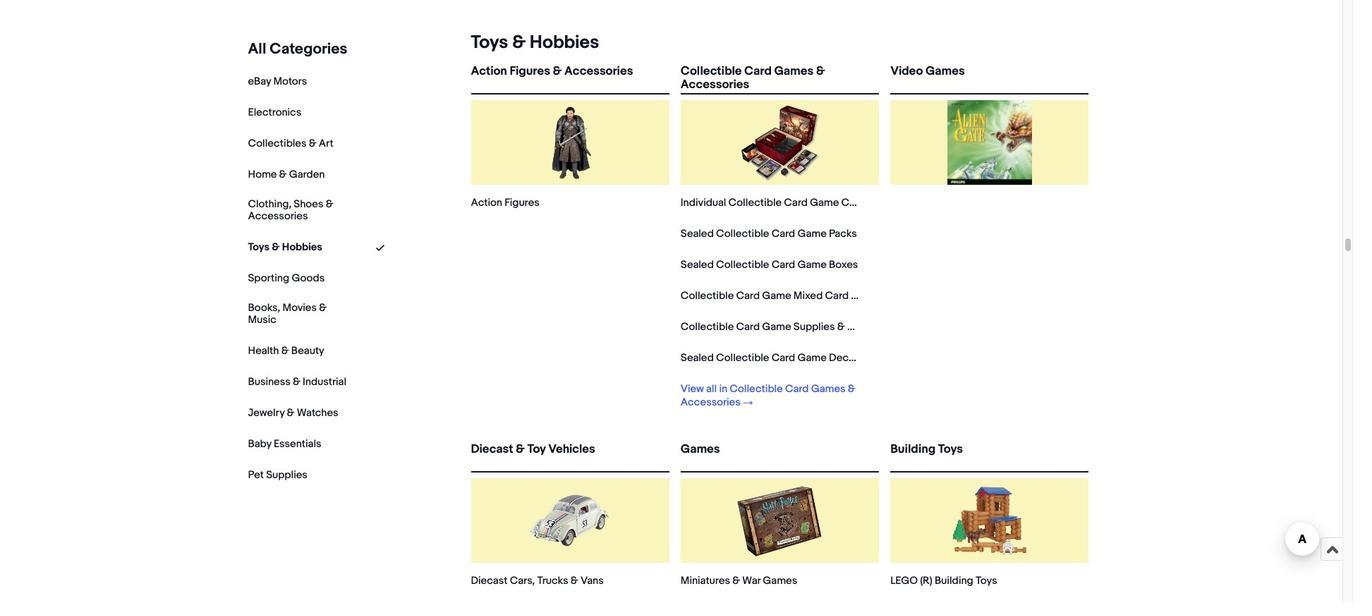 Task type: describe. For each thing, give the bounding box(es) containing it.
0 vertical spatial supplies
[[794, 320, 835, 334]]

books, movies & music
[[248, 301, 327, 326]]

decks
[[829, 351, 859, 365]]

collectible card games & accessories
[[681, 64, 825, 92]]

action figures & accessories link
[[471, 64, 669, 90]]

boxes
[[829, 258, 858, 272]]

action figures & accessories image
[[528, 100, 612, 185]]

home & garden link
[[248, 168, 325, 181]]

collectible card game supplies & accessories
[[681, 320, 907, 334]]

1 vertical spatial building
[[935, 574, 973, 588]]

art
[[319, 137, 334, 150]]

diecast & toy vehicles
[[471, 442, 595, 456]]

diecast cars, trucks & vans link
[[471, 574, 604, 588]]

sealed for sealed collectible card game boxes
[[681, 258, 714, 272]]

collectibles & art
[[248, 137, 334, 150]]

collectible card games & accessories link
[[681, 64, 879, 92]]

video games link
[[890, 64, 1089, 90]]

health
[[248, 344, 279, 357]]

books,
[[248, 301, 280, 315]]

& inside collectible card games & accessories
[[816, 64, 825, 78]]

action figures & accessories
[[471, 64, 633, 78]]

beauty
[[291, 344, 324, 357]]

toy
[[527, 442, 546, 456]]

motors
[[273, 75, 307, 88]]

garden
[[289, 168, 325, 181]]

diecast & toy vehicles link
[[471, 442, 669, 468]]

sealed collectible card game packs link
[[681, 227, 857, 241]]

& inside clothing, shoes & accessories
[[326, 198, 333, 211]]

movies
[[282, 301, 317, 315]]

figures for action figures
[[505, 196, 540, 210]]

view all in collectible card games & accessories
[[681, 382, 856, 409]]

accessories inside clothing, shoes & accessories
[[248, 209, 308, 223]]

building inside building toys link
[[890, 442, 936, 456]]

diecast cars, trucks & vans
[[471, 574, 604, 588]]

games inside games link
[[681, 442, 720, 456]]

business & industrial link
[[248, 375, 346, 388]]

0 vertical spatial toys & hobbies
[[471, 32, 599, 54]]

jewelry & watches link
[[248, 406, 338, 419]]

collectible card game mixed card lots link
[[681, 289, 871, 303]]

individual collectible card game cards link
[[681, 196, 870, 210]]

games inside video games link
[[926, 64, 965, 78]]

game down the collectible card game mixed card lots
[[762, 320, 791, 334]]

clothing,
[[248, 198, 291, 211]]

mixed
[[794, 289, 823, 303]]

game for cards
[[810, 196, 839, 210]]

baby essentials link
[[248, 437, 321, 451]]

figures for action figures & accessories
[[510, 64, 550, 78]]

categories
[[270, 40, 347, 59]]

business
[[248, 375, 290, 388]]

collectibles & art link
[[248, 137, 334, 150]]

sporting goods link
[[248, 271, 325, 285]]

building toys link
[[890, 442, 1089, 468]]

electronics link
[[248, 106, 301, 119]]

business & industrial
[[248, 375, 346, 388]]

trucks
[[537, 574, 568, 588]]

action for action figures
[[471, 196, 502, 210]]

vans
[[581, 574, 604, 588]]

building toys image
[[947, 478, 1032, 563]]

baby essentials
[[248, 437, 321, 451]]

lego
[[890, 574, 918, 588]]

electronics
[[248, 106, 301, 119]]

goods
[[292, 271, 325, 285]]

music
[[248, 313, 276, 326]]

health & beauty link
[[248, 344, 324, 357]]

collectible card games & accessories image
[[738, 100, 822, 185]]

card inside collectible card games & accessories
[[744, 64, 772, 78]]

miniatures & war games
[[681, 574, 797, 588]]

action for action figures & accessories
[[471, 64, 507, 78]]



Task type: locate. For each thing, give the bounding box(es) containing it.
action
[[471, 64, 507, 78], [471, 196, 502, 210]]

diecast
[[471, 442, 513, 456], [471, 574, 508, 588]]

games inside view all in collectible card games & accessories
[[811, 382, 846, 396]]

2 diecast from the top
[[471, 574, 508, 588]]

supplies
[[794, 320, 835, 334], [266, 468, 308, 482]]

diecast & toy vehicles image
[[528, 478, 612, 563]]

game
[[810, 196, 839, 210], [798, 227, 827, 241], [798, 258, 827, 272], [762, 289, 791, 303], [762, 320, 791, 334], [798, 351, 827, 365]]

hobbies
[[530, 32, 599, 54], [282, 240, 322, 254]]

clothing, shoes & accessories link
[[248, 198, 347, 223]]

books, movies & music link
[[248, 301, 347, 326]]

accessories inside collectible card games & accessories
[[681, 78, 749, 92]]

ebay
[[248, 75, 271, 88]]

game left packs at the top
[[798, 227, 827, 241]]

game left mixed
[[762, 289, 791, 303]]

sporting goods
[[248, 271, 325, 285]]

toys & hobbies up action figures & accessories
[[471, 32, 599, 54]]

pet
[[248, 468, 264, 482]]

& inside books, movies & music
[[319, 301, 327, 315]]

game for decks
[[798, 351, 827, 365]]

0 horizontal spatial toys & hobbies
[[248, 240, 322, 254]]

sealed collectible card game decks & kits link
[[681, 351, 890, 365]]

&
[[512, 32, 526, 54], [553, 64, 562, 78], [816, 64, 825, 78], [309, 137, 316, 150], [279, 168, 287, 181], [326, 198, 333, 211], [272, 240, 280, 254], [319, 301, 327, 315], [837, 320, 845, 334], [281, 344, 289, 357], [862, 351, 869, 365], [293, 375, 300, 388], [848, 382, 856, 396], [287, 406, 295, 419], [516, 442, 525, 456], [571, 574, 578, 588], [732, 574, 740, 588]]

lego (r) building toys
[[890, 574, 997, 588]]

1 vertical spatial diecast
[[471, 574, 508, 588]]

0 horizontal spatial supplies
[[266, 468, 308, 482]]

1 horizontal spatial supplies
[[794, 320, 835, 334]]

1 sealed from the top
[[681, 227, 714, 241]]

baby
[[248, 437, 271, 451]]

diecast left cars,
[[471, 574, 508, 588]]

0 vertical spatial action
[[471, 64, 507, 78]]

game left decks
[[798, 351, 827, 365]]

0 horizontal spatial toys & hobbies link
[[248, 240, 322, 254]]

view
[[681, 382, 704, 396]]

building
[[890, 442, 936, 456], [935, 574, 973, 588]]

cards
[[841, 196, 870, 210]]

3 sealed from the top
[[681, 351, 714, 365]]

hobbies up action figures & accessories
[[530, 32, 599, 54]]

& inside view all in collectible card games & accessories
[[848, 382, 856, 396]]

individual collectible card game cards
[[681, 196, 870, 210]]

view all in collectible card games & accessories link
[[681, 382, 859, 409]]

collectible inside collectible card games & accessories
[[681, 64, 742, 78]]

video games
[[890, 64, 965, 78]]

1 horizontal spatial hobbies
[[530, 32, 599, 54]]

toys & hobbies link
[[465, 32, 599, 54], [248, 240, 322, 254]]

action figures
[[471, 196, 540, 210]]

jewelry
[[248, 406, 285, 419]]

video games image
[[947, 100, 1032, 185]]

health & beauty
[[248, 344, 324, 357]]

toys
[[471, 32, 508, 54], [248, 240, 270, 254], [938, 442, 963, 456], [976, 574, 997, 588]]

2 sealed from the top
[[681, 258, 714, 272]]

0 vertical spatial sealed
[[681, 227, 714, 241]]

sealed collectible card game boxes
[[681, 258, 858, 272]]

0 vertical spatial toys & hobbies link
[[465, 32, 599, 54]]

building toys
[[890, 442, 963, 456]]

sealed collectible card game decks & kits
[[681, 351, 890, 365]]

1 horizontal spatial toys & hobbies link
[[465, 32, 599, 54]]

collectible card game supplies & accessories link
[[681, 320, 907, 334]]

war
[[742, 574, 761, 588]]

1 diecast from the top
[[471, 442, 513, 456]]

games
[[774, 64, 813, 78], [926, 64, 965, 78], [811, 382, 846, 396], [681, 442, 720, 456], [763, 574, 797, 588]]

shoes
[[294, 198, 323, 211]]

industrial
[[303, 375, 346, 388]]

game up mixed
[[798, 258, 827, 272]]

miniatures & war games link
[[681, 574, 797, 588]]

toys & hobbies link up sporting goods link
[[248, 240, 322, 254]]

clothing, shoes & accessories
[[248, 198, 333, 223]]

packs
[[829, 227, 857, 241]]

pet supplies
[[248, 468, 308, 482]]

supplies down mixed
[[794, 320, 835, 334]]

figures
[[510, 64, 550, 78], [505, 196, 540, 210]]

0 vertical spatial hobbies
[[530, 32, 599, 54]]

game for packs
[[798, 227, 827, 241]]

card inside view all in collectible card games & accessories
[[785, 382, 809, 396]]

accessories
[[564, 64, 633, 78], [681, 78, 749, 92], [248, 209, 308, 223], [847, 320, 907, 334], [681, 396, 741, 409]]

individual
[[681, 196, 726, 210]]

diecast for diecast & toy vehicles
[[471, 442, 513, 456]]

1 action from the top
[[471, 64, 507, 78]]

accessories inside view all in collectible card games & accessories
[[681, 396, 741, 409]]

lots
[[851, 289, 871, 303]]

sealed for sealed collectible card game decks & kits
[[681, 351, 714, 365]]

pet supplies link
[[248, 468, 308, 482]]

all categories
[[248, 40, 347, 59]]

1 vertical spatial toys & hobbies
[[248, 240, 322, 254]]

sealed collectible card game packs
[[681, 227, 857, 241]]

home
[[248, 168, 277, 181]]

miniatures
[[681, 574, 730, 588]]

essentials
[[274, 437, 321, 451]]

collectible
[[681, 64, 742, 78], [729, 196, 782, 210], [716, 227, 769, 241], [716, 258, 769, 272], [681, 289, 734, 303], [681, 320, 734, 334], [716, 351, 769, 365], [730, 382, 783, 396]]

all
[[248, 40, 266, 59]]

sealed for sealed collectible card game packs
[[681, 227, 714, 241]]

diecast left toy
[[471, 442, 513, 456]]

1 vertical spatial toys & hobbies link
[[248, 240, 322, 254]]

diecast for diecast cars, trucks & vans
[[471, 574, 508, 588]]

toys & hobbies up sporting goods link
[[248, 240, 322, 254]]

games inside collectible card games & accessories
[[774, 64, 813, 78]]

collectible card game mixed card lots
[[681, 289, 871, 303]]

games link
[[681, 442, 879, 468]]

sealed collectible card game boxes link
[[681, 258, 858, 272]]

lego (r) building toys link
[[890, 574, 997, 588]]

collectibles
[[248, 137, 307, 150]]

all
[[706, 382, 717, 396]]

cars,
[[510, 574, 535, 588]]

collectible inside view all in collectible card games & accessories
[[730, 382, 783, 396]]

1 vertical spatial figures
[[505, 196, 540, 210]]

ebay motors link
[[248, 75, 307, 88]]

jewelry & watches
[[248, 406, 338, 419]]

kits
[[872, 351, 890, 365]]

watches
[[297, 406, 338, 419]]

in
[[719, 382, 727, 396]]

toys & hobbies link up action figures & accessories
[[465, 32, 599, 54]]

games image
[[738, 478, 822, 563]]

ebay motors
[[248, 75, 307, 88]]

sealed
[[681, 227, 714, 241], [681, 258, 714, 272], [681, 351, 714, 365]]

2 action from the top
[[471, 196, 502, 210]]

hobbies up goods
[[282, 240, 322, 254]]

card
[[744, 64, 772, 78], [784, 196, 808, 210], [772, 227, 795, 241], [772, 258, 795, 272], [736, 289, 760, 303], [825, 289, 849, 303], [736, 320, 760, 334], [772, 351, 795, 365], [785, 382, 809, 396]]

home & garden
[[248, 168, 325, 181]]

vehicles
[[548, 442, 595, 456]]

game for boxes
[[798, 258, 827, 272]]

sporting
[[248, 271, 289, 285]]

0 vertical spatial figures
[[510, 64, 550, 78]]

game left cards
[[810, 196, 839, 210]]

action figures link
[[471, 196, 540, 210]]

(r)
[[920, 574, 932, 588]]

supplies right pet
[[266, 468, 308, 482]]

2 vertical spatial sealed
[[681, 351, 714, 365]]

1 horizontal spatial toys & hobbies
[[471, 32, 599, 54]]

0 vertical spatial building
[[890, 442, 936, 456]]

0 vertical spatial diecast
[[471, 442, 513, 456]]

1 vertical spatial hobbies
[[282, 240, 322, 254]]

video
[[890, 64, 923, 78]]

1 vertical spatial sealed
[[681, 258, 714, 272]]

0 horizontal spatial hobbies
[[282, 240, 322, 254]]

1 vertical spatial action
[[471, 196, 502, 210]]

1 vertical spatial supplies
[[266, 468, 308, 482]]



Task type: vqa. For each thing, say whether or not it's contained in the screenshot.
'Sealed Collectible Card Game Decks & Kits' Link
yes



